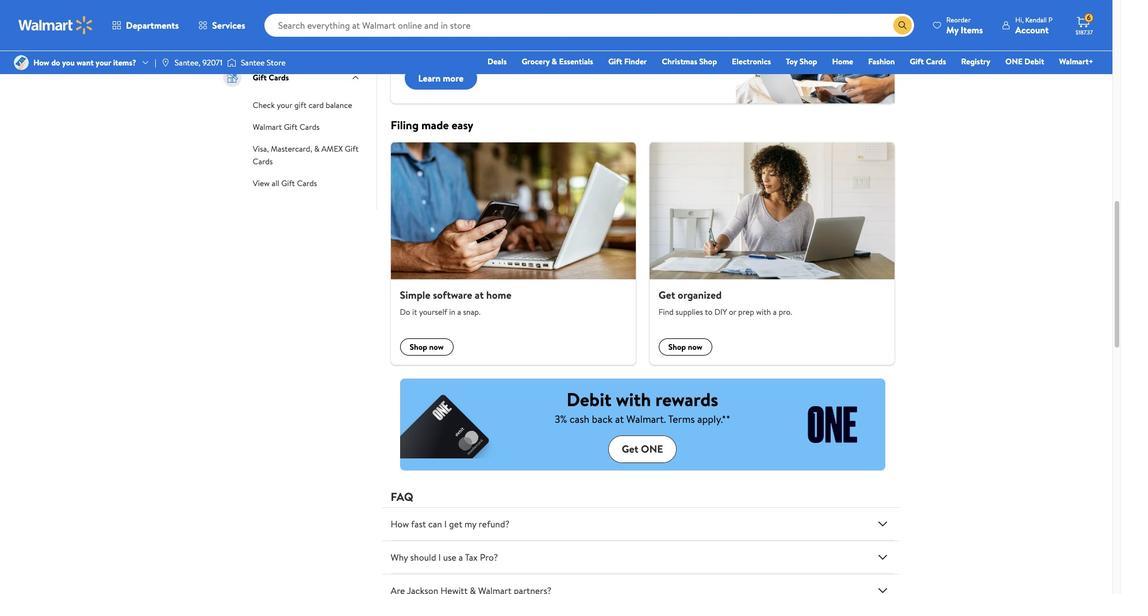 Task type: locate. For each thing, give the bounding box(es) containing it.
to inside get organized find supplies to diy or prep with a pro.
[[705, 307, 713, 318]]

1 now from the left
[[429, 342, 444, 353]]

get up find
[[659, 288, 675, 302]]

gift inside visa, mastercard, & amex gift cards
[[345, 143, 359, 155]]

2 shop now from the left
[[668, 342, 702, 353]]

now for software
[[429, 342, 444, 353]]

do
[[51, 57, 60, 68]]

&
[[552, 56, 557, 67], [314, 143, 319, 155]]

1 horizontal spatial debit
[[1025, 56, 1044, 67]]

how fast can i get my refund? image
[[876, 518, 890, 531]]

5
[[432, 39, 437, 53]]

tax inside tax preparation link
[[253, 36, 264, 47]]

0 vertical spatial how
[[33, 57, 49, 68]]

1 vertical spatial walmart
[[253, 121, 282, 133]]

2 horizontal spatial get
[[659, 288, 675, 302]]

1 horizontal spatial at
[[615, 412, 624, 426]]

gift cards image
[[220, 66, 243, 89]]

do
[[400, 307, 410, 318]]

gift right all
[[281, 178, 295, 189]]

0 vertical spatial one
[[1005, 56, 1023, 67]]

kendall
[[1025, 15, 1047, 24]]

2 vertical spatial your
[[277, 99, 292, 111]]

1 vertical spatial debit
[[567, 387, 612, 412]]

i
[[444, 518, 447, 531], [438, 552, 441, 564]]

at up snap.
[[475, 288, 484, 302]]

0 horizontal spatial now
[[429, 342, 444, 353]]

1 horizontal spatial fast
[[526, 9, 549, 29]]

essentials
[[559, 56, 593, 67]]

0 vertical spatial get
[[404, 9, 427, 29]]

i left use
[[438, 552, 441, 564]]

gift cards down 'store'
[[253, 72, 289, 83]]

tax left pro?
[[465, 552, 478, 564]]

0 vertical spatial walmart
[[615, 39, 653, 53]]

christmas shop
[[662, 56, 717, 67]]

0 horizontal spatial get
[[404, 9, 427, 29]]

debit
[[1025, 56, 1044, 67], [567, 387, 612, 412]]

1 vertical spatial you
[[62, 57, 75, 68]]

0 horizontal spatial shop now
[[410, 342, 444, 353]]

shop now down yourself
[[410, 342, 444, 353]]

2 now from the left
[[688, 342, 702, 353]]

shop now inside the get organized list item
[[668, 342, 702, 353]]

Search search field
[[264, 14, 914, 37]]

fashion
[[868, 56, 895, 67]]

1 horizontal spatial with
[[756, 307, 771, 318]]

shop down find
[[668, 342, 686, 353]]

1 vertical spatial how
[[391, 518, 409, 531]]

& down up to 5 days early when you direct deposit to a walmart moneycard.*
[[552, 56, 557, 67]]

debit with rewards. get three percent cash back at walmart. terms apply. get one. image
[[400, 391, 885, 459]]

get organized list item
[[642, 142, 901, 365]]

1 horizontal spatial get
[[622, 442, 638, 457]]

 image right |
[[161, 58, 170, 67]]

shop now down the supplies
[[668, 342, 702, 353]]

1 vertical spatial one
[[641, 442, 663, 457]]

debit inside 'link'
[[1025, 56, 1044, 67]]

get
[[449, 518, 462, 531]]

0 horizontal spatial your
[[96, 57, 111, 68]]

visa,
[[253, 143, 269, 155]]

get inside "link"
[[622, 442, 638, 457]]

how left do
[[33, 57, 49, 68]]

santee store
[[241, 57, 286, 68]]

0 horizontal spatial debit
[[567, 387, 612, 412]]

gift cards
[[910, 56, 946, 67], [253, 72, 289, 83]]

0 vertical spatial &
[[552, 56, 557, 67]]

your right want
[[96, 57, 111, 68]]

1 vertical spatial with
[[616, 387, 651, 412]]

money transfers link
[[253, 13, 309, 25]]

gift left finder in the right top of the page
[[608, 56, 622, 67]]

or
[[729, 307, 736, 318]]

now inside "simple software at home" list item
[[429, 342, 444, 353]]

6 $187.37
[[1076, 13, 1093, 36]]

get up up
[[404, 9, 427, 29]]

get down walmart.
[[622, 442, 638, 457]]

grocery & essentials link
[[517, 55, 598, 68]]

& left amex
[[314, 143, 319, 155]]

2 horizontal spatial to
[[705, 307, 713, 318]]

get one link
[[608, 436, 677, 463]]

view all gift cards
[[253, 178, 317, 189]]

cards down the visa,
[[253, 156, 273, 167]]

0 horizontal spatial fast
[[411, 518, 426, 531]]

0 vertical spatial debit
[[1025, 56, 1044, 67]]

your
[[430, 9, 457, 29], [96, 57, 111, 68], [277, 99, 292, 111]]

faq
[[391, 489, 413, 505]]

0 horizontal spatial with
[[616, 387, 651, 412]]

$187.37
[[1076, 28, 1093, 36]]

2 horizontal spatial your
[[430, 9, 457, 29]]

shop now for organized
[[668, 342, 702, 353]]

0 vertical spatial you
[[513, 39, 529, 53]]

0 vertical spatial at
[[475, 288, 484, 302]]

1 vertical spatial fast
[[411, 518, 426, 531]]

1 shop now from the left
[[410, 342, 444, 353]]

1 horizontal spatial to
[[596, 39, 605, 53]]

to left diy
[[705, 307, 713, 318]]

gift finder
[[608, 56, 647, 67]]

simple software at home do it yourself in a snap.
[[400, 288, 511, 318]]

tax
[[253, 36, 264, 47], [465, 552, 478, 564]]

a right 'in'
[[457, 307, 461, 318]]

shop now inside "simple software at home" list item
[[410, 342, 444, 353]]

terms
[[668, 412, 695, 426]]

0 horizontal spatial how
[[33, 57, 49, 68]]

items?
[[113, 57, 136, 68]]

why
[[391, 552, 408, 564]]

1 horizontal spatial how
[[391, 518, 409, 531]]

with right back
[[616, 387, 651, 412]]

santee, 92071
[[175, 57, 222, 68]]

your left tax
[[430, 9, 457, 29]]

all
[[272, 178, 279, 189]]

card
[[309, 99, 324, 111]]

1 vertical spatial &
[[314, 143, 319, 155]]

0 horizontal spatial gift cards
[[253, 72, 289, 83]]

transfers
[[278, 14, 309, 25]]

get your tax refund fast
[[404, 9, 549, 29]]

fashion link
[[863, 55, 900, 68]]

1 horizontal spatial you
[[513, 39, 529, 53]]

prep
[[738, 307, 754, 318]]

1 vertical spatial gift cards
[[253, 72, 289, 83]]

0 horizontal spatial walmart
[[253, 121, 282, 133]]

shop right toy
[[800, 56, 817, 67]]

are jackson hewitt & walmart partners? image
[[876, 584, 890, 594]]

mastercard,
[[271, 143, 312, 155]]

list
[[384, 142, 901, 365]]

1 horizontal spatial one
[[1005, 56, 1023, 67]]

a inside simple software at home do it yourself in a snap.
[[457, 307, 461, 318]]

you up grocery
[[513, 39, 529, 53]]

one
[[1005, 56, 1023, 67], [641, 442, 663, 457]]

shop inside the get organized list item
[[668, 342, 686, 353]]

home
[[832, 56, 853, 67]]

my
[[465, 518, 476, 531]]

how down faq
[[391, 518, 409, 531]]

visa, mastercard, & amex gift cards link
[[253, 142, 359, 167]]

get for get your tax refund fast
[[404, 9, 427, 29]]

0 horizontal spatial at
[[475, 288, 484, 302]]

shop inside "simple software at home" list item
[[410, 342, 427, 353]]

you right do
[[62, 57, 75, 68]]

when
[[486, 39, 510, 53]]

cards left registry link
[[926, 56, 946, 67]]

fast up direct
[[526, 9, 549, 29]]

2 vertical spatial get
[[622, 442, 638, 457]]

0 horizontal spatial tax
[[253, 36, 264, 47]]

1 horizontal spatial tax
[[465, 552, 478, 564]]

it
[[412, 307, 417, 318]]

fast
[[526, 9, 549, 29], [411, 518, 426, 531]]

 image left do
[[14, 55, 29, 70]]

filing made easy
[[391, 117, 473, 133]]

0 horizontal spatial you
[[62, 57, 75, 68]]

tax up santee store
[[253, 36, 264, 47]]

shop down it in the left bottom of the page
[[410, 342, 427, 353]]

in
[[449, 307, 455, 318]]

check your gift card balance
[[253, 99, 352, 111]]

& inside visa, mastercard, & amex gift cards
[[314, 143, 319, 155]]

gift
[[294, 99, 307, 111]]

now inside the get organized list item
[[688, 342, 702, 353]]

a left the pro.
[[773, 307, 777, 318]]

0 horizontal spatial  image
[[14, 55, 29, 70]]

1 horizontal spatial your
[[277, 99, 292, 111]]

get for get one
[[622, 442, 638, 457]]

get
[[404, 9, 427, 29], [659, 288, 675, 302], [622, 442, 638, 457]]

moneycard.*
[[655, 39, 713, 53]]

gift cards right fashion link
[[910, 56, 946, 67]]

departments
[[126, 19, 179, 32]]

now down the supplies
[[688, 342, 702, 353]]

how fast can i get my refund?
[[391, 518, 509, 531]]

now down yourself
[[429, 342, 444, 353]]

1 horizontal spatial shop now
[[668, 342, 702, 353]]

at right back
[[615, 412, 624, 426]]

0 vertical spatial with
[[756, 307, 771, 318]]

1 horizontal spatial now
[[688, 342, 702, 353]]

cards down visa, mastercard, & amex gift cards
[[297, 178, 317, 189]]

0 vertical spatial tax
[[253, 36, 264, 47]]

with
[[756, 307, 771, 318], [616, 387, 651, 412]]

at inside the "debit with rewards 3% cash back at walmart. terms apply.**"
[[615, 412, 624, 426]]

grocery
[[522, 56, 550, 67]]

 image
[[227, 57, 236, 68]]

fast left can
[[411, 518, 426, 531]]

walmart image
[[18, 16, 93, 34]]

to down search search field
[[596, 39, 605, 53]]

Walmart Site-Wide search field
[[264, 14, 914, 37]]

1 horizontal spatial i
[[444, 518, 447, 531]]

you
[[513, 39, 529, 53], [62, 57, 75, 68]]

0 vertical spatial your
[[430, 9, 457, 29]]

gift right amex
[[345, 143, 359, 155]]

visa, mastercard, & amex gift cards
[[253, 143, 359, 167]]

santee
[[241, 57, 265, 68]]

0 horizontal spatial &
[[314, 143, 319, 155]]

your left gift
[[277, 99, 292, 111]]

with right prep
[[756, 307, 771, 318]]

shop right christmas
[[699, 56, 717, 67]]

0 horizontal spatial i
[[438, 552, 441, 564]]

1 vertical spatial your
[[96, 57, 111, 68]]

how for how do you want your items?
[[33, 57, 49, 68]]

walmart up finder in the right top of the page
[[615, 39, 653, 53]]

debit with rewards 3% cash back at walmart. terms apply.**
[[555, 387, 730, 426]]

tax preparation
[[253, 36, 307, 47]]

gift down santee store
[[253, 72, 267, 83]]

cash
[[570, 412, 589, 426]]

get inside get organized find supplies to diy or prep with a pro.
[[659, 288, 675, 302]]

can
[[428, 518, 442, 531]]

walmart down check
[[253, 121, 282, 133]]

one inside 'link'
[[1005, 56, 1023, 67]]

 image
[[14, 55, 29, 70], [161, 58, 170, 67]]

shop now for software
[[410, 342, 444, 353]]

1 vertical spatial at
[[615, 412, 624, 426]]

to left the 5
[[420, 39, 429, 53]]

1 vertical spatial get
[[659, 288, 675, 302]]

snap.
[[463, 307, 480, 318]]

grocery & essentials
[[522, 56, 593, 67]]

1 horizontal spatial  image
[[161, 58, 170, 67]]

reorder
[[946, 15, 971, 24]]

one down the account
[[1005, 56, 1023, 67]]

one down walmart.
[[641, 442, 663, 457]]

i left get
[[444, 518, 447, 531]]

1 horizontal spatial walmart
[[615, 39, 653, 53]]

yourself
[[419, 307, 447, 318]]

one inside "link"
[[641, 442, 663, 457]]

1 horizontal spatial gift cards
[[910, 56, 946, 67]]

learn more button
[[404, 67, 477, 90]]

0 horizontal spatial one
[[641, 442, 663, 457]]

simple software at home list item
[[384, 142, 642, 365]]



Task type: describe. For each thing, give the bounding box(es) containing it.
use
[[443, 552, 456, 564]]

store
[[267, 57, 286, 68]]

learn more
[[418, 72, 464, 85]]

money
[[253, 14, 276, 25]]

0 vertical spatial gift cards
[[910, 56, 946, 67]]

 image for how do you want your items?
[[14, 55, 29, 70]]

preparation
[[266, 36, 307, 47]]

your for check
[[277, 99, 292, 111]]

amex
[[321, 143, 343, 155]]

why should i use a tax pro? image
[[876, 551, 890, 565]]

walmart+ link
[[1054, 55, 1099, 68]]

cards down card
[[300, 121, 320, 133]]

at inside simple software at home do it yourself in a snap.
[[475, 288, 484, 302]]

finder
[[624, 56, 647, 67]]

now for organized
[[688, 342, 702, 353]]

my
[[946, 23, 959, 36]]

gift right fashion link
[[910, 56, 924, 67]]

organized
[[678, 288, 722, 302]]

toy shop
[[786, 56, 817, 67]]

supplies
[[676, 307, 703, 318]]

pro?
[[480, 552, 498, 564]]

check
[[253, 99, 275, 111]]

how for how fast can i get my refund?
[[391, 518, 409, 531]]

why should i use a tax pro?
[[391, 552, 498, 564]]

early
[[462, 39, 484, 53]]

a right use
[[459, 552, 463, 564]]

balance
[[326, 99, 352, 111]]

services button
[[189, 11, 255, 39]]

departments button
[[102, 11, 189, 39]]

your for get
[[430, 9, 457, 29]]

santee,
[[175, 57, 201, 68]]

view all gift cards link
[[253, 177, 317, 189]]

simple
[[400, 288, 430, 302]]

money transfers
[[253, 14, 309, 25]]

pro.
[[779, 307, 792, 318]]

up
[[404, 39, 417, 53]]

p
[[1049, 15, 1053, 24]]

get for get organized find supplies to diy or prep with a pro.
[[659, 288, 675, 302]]

deals
[[488, 56, 507, 67]]

want
[[77, 57, 94, 68]]

back
[[592, 412, 613, 426]]

0 horizontal spatial to
[[420, 39, 429, 53]]

search icon image
[[898, 21, 907, 30]]

hi, kendall p account
[[1015, 15, 1053, 36]]

92071
[[202, 57, 222, 68]]

debit inside the "debit with rewards 3% cash back at walmart. terms apply.**"
[[567, 387, 612, 412]]

view
[[253, 178, 270, 189]]

tax
[[460, 9, 479, 29]]

made
[[421, 117, 449, 133]]

reorder my items
[[946, 15, 983, 36]]

cards down 'store'
[[269, 72, 289, 83]]

walmart+
[[1059, 56, 1094, 67]]

toy shop link
[[781, 55, 822, 68]]

3%
[[555, 412, 567, 426]]

software
[[433, 288, 472, 302]]

more
[[443, 72, 464, 85]]

should
[[410, 552, 436, 564]]

home link
[[827, 55, 858, 68]]

apply.**
[[697, 412, 730, 426]]

refund
[[482, 9, 523, 29]]

one debit
[[1005, 56, 1044, 67]]

with inside get organized find supplies to diy or prep with a pro.
[[756, 307, 771, 318]]

1 horizontal spatial &
[[552, 56, 557, 67]]

1 vertical spatial tax
[[465, 552, 478, 564]]

diy
[[714, 307, 727, 318]]

get organized find supplies to diy or prep with a pro.
[[659, 288, 792, 318]]

gift finder link
[[603, 55, 652, 68]]

days
[[440, 39, 460, 53]]

list containing simple software at home
[[384, 142, 901, 365]]

refund?
[[479, 518, 509, 531]]

toy
[[786, 56, 798, 67]]

home
[[486, 288, 511, 302]]

rewards
[[655, 387, 718, 412]]

a up gift finder
[[608, 39, 613, 53]]

1 vertical spatial i
[[438, 552, 441, 564]]

how do you want your items?
[[33, 57, 136, 68]]

up to 5 days early when you direct deposit to a walmart moneycard.*
[[404, 39, 713, 53]]

 image for santee, 92071
[[161, 58, 170, 67]]

electronics link
[[727, 55, 776, 68]]

christmas shop link
[[657, 55, 722, 68]]

cards inside visa, mastercard, & amex gift cards
[[253, 156, 273, 167]]

a inside get organized find supplies to diy or prep with a pro.
[[773, 307, 777, 318]]

check your gift card balance link
[[253, 98, 352, 111]]

one debit link
[[1000, 55, 1049, 68]]

find
[[659, 307, 674, 318]]

6
[[1087, 13, 1091, 23]]

hi,
[[1015, 15, 1024, 24]]

registry link
[[956, 55, 996, 68]]

items
[[961, 23, 983, 36]]

direct
[[531, 39, 558, 53]]

0 vertical spatial i
[[444, 518, 447, 531]]

with inside the "debit with rewards 3% cash back at walmart. terms apply.**"
[[616, 387, 651, 412]]

tax preparation link
[[253, 34, 307, 47]]

filing
[[391, 117, 419, 133]]

gift up 'mastercard,'
[[284, 121, 298, 133]]

electronics
[[732, 56, 771, 67]]

0 vertical spatial fast
[[526, 9, 549, 29]]



Task type: vqa. For each thing, say whether or not it's contained in the screenshot.
the bottom I
yes



